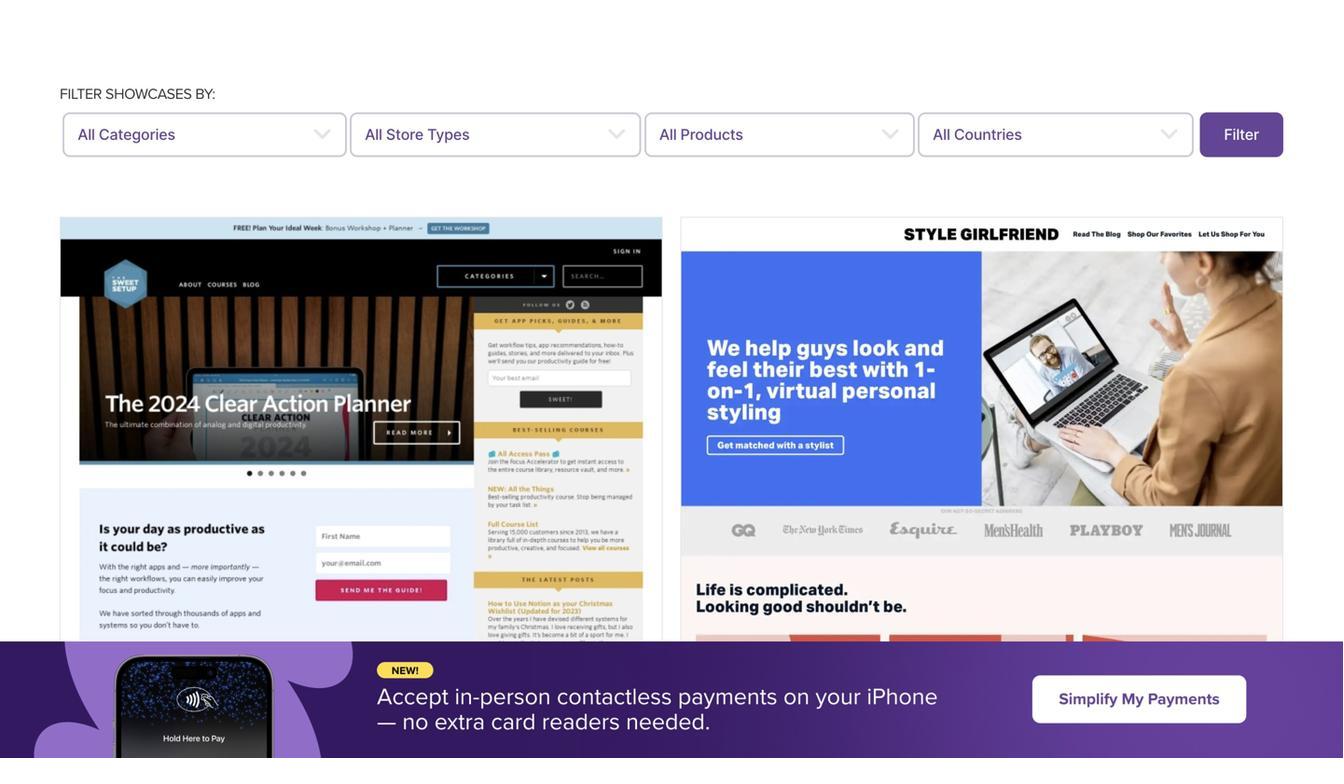 Task type: locate. For each thing, give the bounding box(es) containing it.
angle down image
[[607, 124, 627, 146], [1160, 124, 1179, 146]]

2 all from the left
[[365, 126, 382, 144]]

filter for filter
[[1224, 126, 1260, 144]]

0 horizontal spatial angle down image
[[313, 124, 332, 146]]

all inside all countries field
[[933, 126, 951, 144]]

4 all from the left
[[933, 126, 951, 144]]

all products
[[660, 126, 743, 144]]

angle down image left all countries
[[881, 124, 900, 146]]

all inside all categories field
[[78, 126, 95, 144]]

angle down image inside all store types field
[[607, 124, 627, 146]]

angle down image inside all products field
[[881, 124, 900, 146]]

0 horizontal spatial filter
[[60, 85, 102, 103]]

1 horizontal spatial angle down image
[[1160, 124, 1179, 146]]

all inside all products field
[[660, 126, 677, 144]]

All Products field
[[645, 113, 915, 157]]

1 all from the left
[[78, 126, 95, 144]]

all left the products
[[660, 126, 677, 144]]

filter
[[60, 85, 102, 103], [1224, 126, 1260, 144]]

all left countries
[[933, 126, 951, 144]]

angle down image left the all products
[[607, 124, 627, 146]]

All Categories field
[[63, 113, 347, 157]]

0 horizontal spatial angle down image
[[607, 124, 627, 146]]

filter inside 'button'
[[1224, 126, 1260, 144]]

all inside all store types field
[[365, 126, 382, 144]]

All Countries field
[[918, 113, 1194, 157]]

the sweet setup link
[[236, 707, 487, 745]]

angle down image left filter 'button'
[[1160, 124, 1179, 146]]

all
[[78, 126, 95, 144], [365, 126, 382, 144], [660, 126, 677, 144], [933, 126, 951, 144]]

angle down image
[[313, 124, 332, 146], [881, 124, 900, 146]]

angle down image for all countries
[[1160, 124, 1179, 146]]

2 angle down image from the left
[[881, 124, 900, 146]]

0 vertical spatial filter
[[60, 85, 102, 103]]

angle down image for all products
[[881, 124, 900, 146]]

angle down image inside all categories field
[[313, 124, 332, 146]]

1 horizontal spatial angle down image
[[881, 124, 900, 146]]

angle down image left "store"
[[313, 124, 332, 146]]

1 angle down image from the left
[[313, 124, 332, 146]]

1 angle down image from the left
[[607, 124, 627, 146]]

all left the categories
[[78, 126, 95, 144]]

1 horizontal spatial filter
[[1224, 126, 1260, 144]]

2 angle down image from the left
[[1160, 124, 1179, 146]]

all left "store"
[[365, 126, 382, 144]]

sweet
[[300, 707, 393, 745]]

3 all from the left
[[660, 126, 677, 144]]

angle down image inside all countries field
[[1160, 124, 1179, 146]]

1 vertical spatial filter
[[1224, 126, 1260, 144]]



Task type: describe. For each thing, give the bounding box(es) containing it.
products
[[681, 126, 743, 144]]

all categories
[[78, 126, 175, 144]]

by:
[[195, 85, 215, 103]]

style
[[872, 707, 947, 745]]

the sweet setup
[[236, 707, 487, 745]]

style girlfriend link
[[872, 707, 1092, 745]]

filter for filter showcases by:
[[60, 85, 102, 103]]

types
[[427, 126, 470, 144]]

all for all categories
[[78, 126, 95, 144]]

all for all products
[[660, 126, 677, 144]]

setup
[[400, 707, 487, 745]]

filter button
[[1200, 113, 1284, 157]]

girlfriend
[[954, 707, 1092, 745]]

angle down image for all store types
[[607, 124, 627, 146]]

showcases
[[105, 85, 192, 103]]

all for all countries
[[933, 126, 951, 144]]

the
[[236, 707, 293, 745]]

style girlfriend
[[872, 707, 1092, 745]]

filter showcases by:
[[60, 85, 215, 103]]

countries
[[954, 126, 1022, 144]]

angle down image for all categories
[[313, 124, 332, 146]]

all for all store types
[[365, 126, 382, 144]]

All Store Types field
[[350, 113, 642, 157]]

all store types
[[365, 126, 470, 144]]

all countries
[[933, 126, 1022, 144]]

categories
[[99, 126, 175, 144]]

store
[[386, 126, 424, 144]]



Task type: vqa. For each thing, say whether or not it's contained in the screenshot.
The Sweet Setup 'link'
yes



